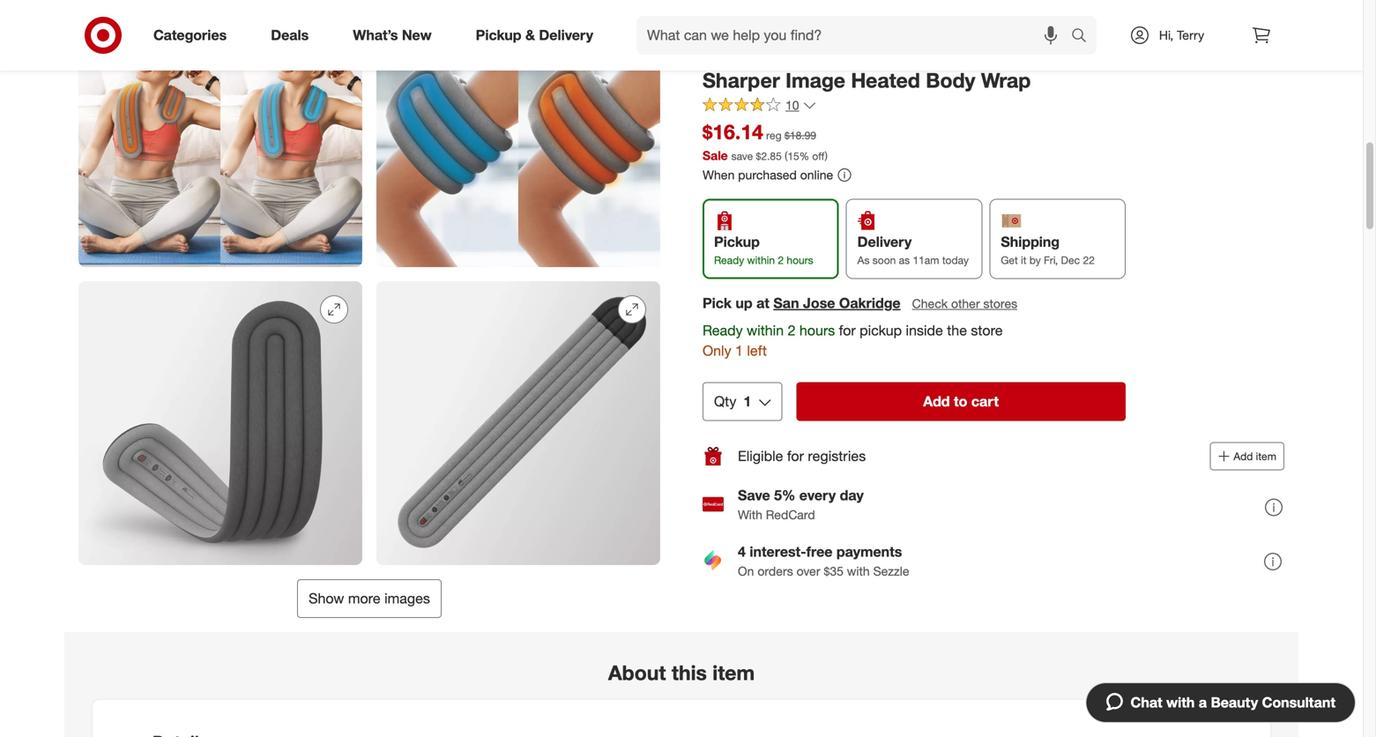 Task type: vqa. For each thing, say whether or not it's contained in the screenshot.
SELF-WATERING PLASTIC INDOOR OUTDOOR PLANTER POT - ROOM ESSENTIALS™
no



Task type: describe. For each thing, give the bounding box(es) containing it.
beauty
[[1211, 694, 1258, 711]]

2 inside pickup ready within 2 hours
[[778, 253, 784, 267]]

0 horizontal spatial for
[[787, 447, 804, 464]]

by
[[1030, 253, 1041, 267]]

qty 1
[[714, 393, 751, 410]]

terry
[[1177, 27, 1204, 43]]

add to cart button
[[796, 382, 1126, 421]]

deals
[[271, 27, 309, 44]]

delivery as soon as 11am today
[[858, 233, 969, 267]]

new
[[402, 27, 432, 44]]

all
[[735, 48, 748, 63]]

check
[[912, 296, 948, 311]]

cart
[[971, 393, 999, 410]]

shop all sharper image sharper image heated body wrap
[[703, 48, 1031, 93]]

$16.14 reg $18.99 sale save $ 2.85 ( 15 % off )
[[703, 120, 828, 163]]

$16.14
[[703, 120, 763, 144]]

reg
[[766, 129, 782, 142]]

payments
[[837, 543, 902, 560]]

item inside button
[[1256, 449, 1277, 463]]

with
[[738, 507, 763, 522]]

oakridge
[[839, 295, 901, 312]]

show
[[309, 590, 344, 607]]

chat with a beauty consultant
[[1131, 694, 1336, 711]]

sharper image heated body wrap, 5 of 9 image
[[78, 281, 362, 565]]

heated
[[851, 68, 920, 93]]

pickup ready within 2 hours
[[714, 233, 814, 267]]

other
[[951, 296, 980, 311]]

categories
[[153, 27, 227, 44]]

wrap
[[981, 68, 1031, 93]]

more
[[348, 590, 381, 607]]

san
[[774, 295, 799, 312]]

hi,
[[1159, 27, 1174, 43]]

image gallery element
[[78, 0, 660, 618]]

$35
[[824, 563, 844, 579]]

soon
[[873, 253, 896, 267]]

hours inside pickup ready within 2 hours
[[787, 253, 814, 267]]

sezzle
[[873, 563, 909, 579]]

dec
[[1061, 253, 1080, 267]]

)
[[825, 150, 828, 163]]

purchased
[[738, 167, 797, 183]]

as
[[899, 253, 910, 267]]

chat
[[1131, 694, 1163, 711]]

for inside ready within 2 hours for pickup inside the store only 1 left
[[839, 322, 856, 339]]

What can we help you find? suggestions appear below search field
[[637, 16, 1076, 55]]

redcard
[[766, 507, 815, 522]]

when purchased online
[[703, 167, 833, 183]]

when
[[703, 167, 735, 183]]

4 interest-free payments on orders over $35 with sezzle
[[738, 543, 909, 579]]

save
[[738, 487, 770, 504]]

free
[[806, 543, 833, 560]]

2.85
[[761, 150, 782, 163]]

at
[[757, 295, 770, 312]]

%
[[799, 150, 809, 163]]

save
[[731, 150, 753, 163]]

show more images
[[309, 590, 430, 607]]

add item
[[1234, 449, 1277, 463]]

eligible for registries
[[738, 447, 866, 464]]

show more images button
[[297, 579, 442, 618]]

what's
[[353, 27, 398, 44]]

add for add item
[[1234, 449, 1253, 463]]

pickup & delivery link
[[461, 16, 615, 55]]

ready within 2 hours for pickup inside the store only 1 left
[[703, 322, 1003, 359]]

about this item
[[608, 661, 755, 685]]

$
[[756, 150, 761, 163]]

this
[[672, 661, 707, 685]]

pickup & delivery
[[476, 27, 593, 44]]

registries
[[808, 447, 866, 464]]

10 link
[[703, 97, 817, 117]]

the
[[947, 322, 967, 339]]

1 inside ready within 2 hours for pickup inside the store only 1 left
[[735, 342, 743, 359]]

categories link
[[138, 16, 249, 55]]

delivery inside delivery as soon as 11am today
[[858, 233, 912, 250]]

$18.99
[[785, 129, 816, 142]]

get
[[1001, 253, 1018, 267]]

search button
[[1063, 16, 1106, 58]]

within inside pickup ready within 2 hours
[[747, 253, 775, 267]]

1 vertical spatial image
[[786, 68, 846, 93]]

sharper image heated body wrap, 3 of 9 image
[[78, 0, 362, 267]]

pickup
[[860, 322, 902, 339]]

over
[[797, 563, 820, 579]]

to
[[954, 393, 968, 410]]

1 vertical spatial 1
[[744, 393, 751, 410]]

up
[[736, 295, 753, 312]]



Task type: locate. For each thing, give the bounding box(es) containing it.
pickup up the up
[[714, 233, 760, 250]]

san jose oakridge button
[[774, 293, 901, 313]]

hours inside ready within 2 hours for pickup inside the store only 1 left
[[800, 322, 835, 339]]

0 vertical spatial add
[[923, 393, 950, 410]]

it
[[1021, 253, 1027, 267]]

what's new link
[[338, 16, 454, 55]]

15
[[788, 150, 799, 163]]

hours down jose
[[800, 322, 835, 339]]

(
[[785, 150, 788, 163]]

pickup for &
[[476, 27, 522, 44]]

chat with a beauty consultant button
[[1086, 682, 1356, 723]]

ready up pick on the top of the page
[[714, 253, 744, 267]]

1 horizontal spatial 1
[[744, 393, 751, 410]]

hours up "pick up at san jose oakridge" at the right top of the page
[[787, 253, 814, 267]]

stores
[[984, 296, 1018, 311]]

0 vertical spatial within
[[747, 253, 775, 267]]

1 horizontal spatial pickup
[[714, 233, 760, 250]]

0 horizontal spatial delivery
[[539, 27, 593, 44]]

1 right qty
[[744, 393, 751, 410]]

within up "left"
[[747, 322, 784, 339]]

1 vertical spatial 2
[[788, 322, 796, 339]]

0 vertical spatial ready
[[714, 253, 744, 267]]

store
[[971, 322, 1003, 339]]

10
[[786, 98, 799, 113]]

0 horizontal spatial with
[[847, 563, 870, 579]]

ready up only at the right of the page
[[703, 322, 743, 339]]

off
[[812, 150, 825, 163]]

pickup
[[476, 27, 522, 44], [714, 233, 760, 250]]

with down payments at the bottom right of page
[[847, 563, 870, 579]]

a
[[1199, 694, 1207, 711]]

4
[[738, 543, 746, 560]]

sharper image heated body wrap, 6 of 9 image
[[376, 281, 660, 565]]

sharper right all
[[751, 48, 795, 63]]

for down san jose oakridge button
[[839, 322, 856, 339]]

0 horizontal spatial 2
[[778, 253, 784, 267]]

1 vertical spatial item
[[713, 661, 755, 685]]

save 5% every day with redcard
[[738, 487, 864, 522]]

hi, terry
[[1159, 27, 1204, 43]]

shipping get it by fri, dec 22
[[1001, 233, 1095, 267]]

every
[[800, 487, 836, 504]]

0 vertical spatial item
[[1256, 449, 1277, 463]]

pickup left &
[[476, 27, 522, 44]]

1 horizontal spatial delivery
[[858, 233, 912, 250]]

1 vertical spatial hours
[[800, 322, 835, 339]]

check other stores button
[[911, 294, 1019, 313]]

1 vertical spatial ready
[[703, 322, 743, 339]]

sharper
[[751, 48, 795, 63], [703, 68, 780, 93]]

0 vertical spatial for
[[839, 322, 856, 339]]

pick
[[703, 295, 732, 312]]

1 vertical spatial with
[[1167, 694, 1195, 711]]

0 vertical spatial 1
[[735, 342, 743, 359]]

pick up at san jose oakridge
[[703, 295, 901, 312]]

sale
[[703, 148, 728, 163]]

1 left "left"
[[735, 342, 743, 359]]

1 vertical spatial pickup
[[714, 233, 760, 250]]

sharper image heated body wrap, 4 of 9 image
[[376, 0, 660, 267]]

0 vertical spatial with
[[847, 563, 870, 579]]

pickup for ready
[[714, 233, 760, 250]]

add for add to cart
[[923, 393, 950, 410]]

as
[[858, 253, 870, 267]]

with inside 4 interest-free payments on orders over $35 with sezzle
[[847, 563, 870, 579]]

hours
[[787, 253, 814, 267], [800, 322, 835, 339]]

interest-
[[750, 543, 806, 560]]

0 vertical spatial pickup
[[476, 27, 522, 44]]

within inside ready within 2 hours for pickup inside the store only 1 left
[[747, 322, 784, 339]]

today
[[942, 253, 969, 267]]

11am
[[913, 253, 939, 267]]

2 inside ready within 2 hours for pickup inside the store only 1 left
[[788, 322, 796, 339]]

left
[[747, 342, 767, 359]]

1
[[735, 342, 743, 359], [744, 393, 751, 410]]

1 horizontal spatial 2
[[788, 322, 796, 339]]

within
[[747, 253, 775, 267], [747, 322, 784, 339]]

0 horizontal spatial 1
[[735, 342, 743, 359]]

item
[[1256, 449, 1277, 463], [713, 661, 755, 685]]

about
[[608, 661, 666, 685]]

add to cart
[[923, 393, 999, 410]]

deals link
[[256, 16, 331, 55]]

with inside 'button'
[[1167, 694, 1195, 711]]

0 horizontal spatial pickup
[[476, 27, 522, 44]]

1 vertical spatial delivery
[[858, 233, 912, 250]]

2
[[778, 253, 784, 267], [788, 322, 796, 339]]

eligible
[[738, 447, 783, 464]]

&
[[525, 27, 535, 44]]

search
[[1063, 28, 1106, 45]]

fri,
[[1044, 253, 1058, 267]]

1 within from the top
[[747, 253, 775, 267]]

1 horizontal spatial with
[[1167, 694, 1195, 711]]

1 vertical spatial within
[[747, 322, 784, 339]]

within up 'at'
[[747, 253, 775, 267]]

ready inside ready within 2 hours for pickup inside the store only 1 left
[[703, 322, 743, 339]]

1 vertical spatial for
[[787, 447, 804, 464]]

1 vertical spatial sharper
[[703, 68, 780, 93]]

2 within from the top
[[747, 322, 784, 339]]

0 vertical spatial image
[[798, 48, 833, 63]]

sharper down all
[[703, 68, 780, 93]]

jose
[[803, 295, 835, 312]]

2 down san
[[788, 322, 796, 339]]

add item button
[[1210, 442, 1285, 470]]

1 horizontal spatial for
[[839, 322, 856, 339]]

check other stores
[[912, 296, 1018, 311]]

add
[[923, 393, 950, 410], [1234, 449, 1253, 463]]

image
[[798, 48, 833, 63], [786, 68, 846, 93]]

only
[[703, 342, 731, 359]]

0 horizontal spatial item
[[713, 661, 755, 685]]

what's new
[[353, 27, 432, 44]]

online
[[800, 167, 833, 183]]

0 vertical spatial 2
[[778, 253, 784, 267]]

delivery
[[539, 27, 593, 44], [858, 233, 912, 250]]

1 horizontal spatial add
[[1234, 449, 1253, 463]]

0 vertical spatial delivery
[[539, 27, 593, 44]]

on
[[738, 563, 754, 579]]

body
[[926, 68, 976, 93]]

for right eligible
[[787, 447, 804, 464]]

0 horizontal spatial add
[[923, 393, 950, 410]]

day
[[840, 487, 864, 504]]

shipping
[[1001, 233, 1060, 250]]

orders
[[758, 563, 793, 579]]

2 up san
[[778, 253, 784, 267]]

delivery right &
[[539, 27, 593, 44]]

pickup inside pickup ready within 2 hours
[[714, 233, 760, 250]]

1 horizontal spatial item
[[1256, 449, 1277, 463]]

0 vertical spatial sharper
[[751, 48, 795, 63]]

ready inside pickup ready within 2 hours
[[714, 253, 744, 267]]

0 vertical spatial hours
[[787, 253, 814, 267]]

inside
[[906, 322, 943, 339]]

with left a
[[1167, 694, 1195, 711]]

qty
[[714, 393, 737, 410]]

delivery up 'soon'
[[858, 233, 912, 250]]

for
[[839, 322, 856, 339], [787, 447, 804, 464]]

consultant
[[1262, 694, 1336, 711]]

1 vertical spatial add
[[1234, 449, 1253, 463]]



